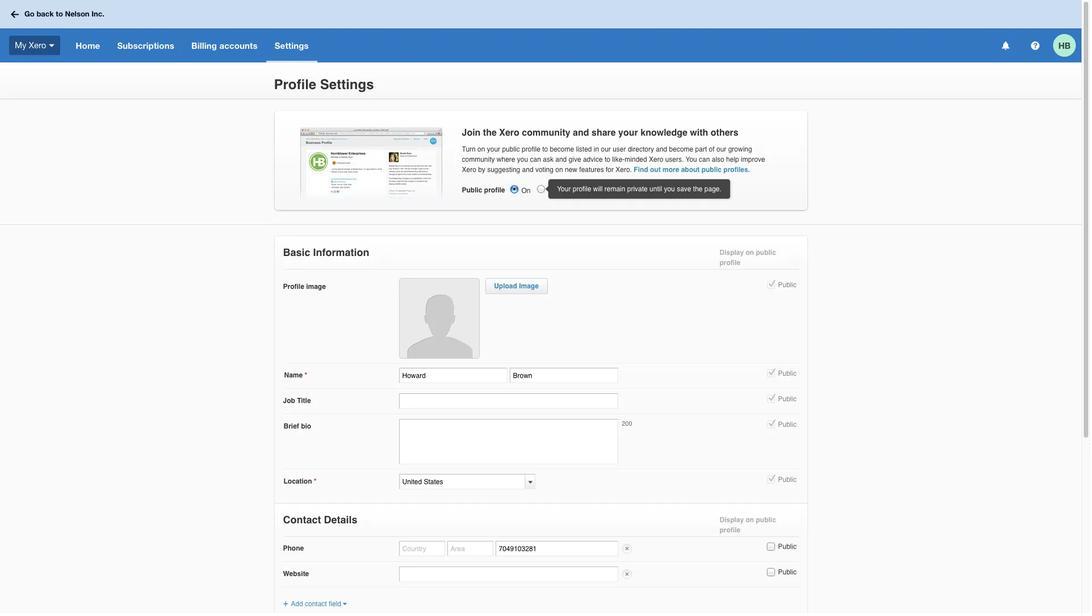 Task type: locate. For each thing, give the bounding box(es) containing it.
directory
[[628, 145, 654, 153]]

1 vertical spatial the
[[693, 185, 703, 193]]

profiles.
[[724, 166, 750, 174]]

1 horizontal spatial settings
[[320, 77, 374, 93]]

0 horizontal spatial community
[[462, 156, 495, 164]]

your inside turn on your public profile to become listed in our user directory and become part of our growing community where you can ask and give advice to like-minded xero users. you can also help improve xero by suggesting and voting on new features for xero.
[[487, 145, 500, 153]]

with
[[690, 128, 708, 138]]

1 vertical spatial profile
[[283, 283, 304, 291]]

1 vertical spatial community
[[462, 156, 495, 164]]

join
[[462, 128, 481, 138]]

for
[[606, 166, 614, 174]]

Public button
[[766, 280, 776, 290], [766, 368, 776, 379], [766, 394, 776, 404], [766, 420, 776, 430], [766, 475, 776, 485], [766, 542, 776, 552], [766, 567, 776, 577]]

2 display from the top
[[720, 516, 744, 524]]

svg image inside my xero popup button
[[49, 44, 55, 47]]

turn
[[462, 145, 476, 153]]

0 vertical spatial to
[[56, 9, 63, 18]]

growing
[[728, 145, 752, 153]]

0 vertical spatial settings
[[275, 40, 309, 51]]

xero inside popup button
[[29, 40, 46, 50]]

xero left by
[[462, 166, 476, 174]]

minded
[[625, 156, 647, 164]]

our right the in
[[601, 145, 611, 153]]

help
[[726, 156, 739, 164]]

el image
[[342, 602, 347, 606]]

go back to nelson inc. link
[[7, 4, 111, 24]]

0 vertical spatial display
[[720, 249, 744, 257]]

display
[[720, 249, 744, 257], [720, 516, 744, 524]]

1 horizontal spatial our
[[717, 145, 726, 153]]

inc.
[[92, 9, 104, 18]]

0 vertical spatial your
[[618, 128, 638, 138]]

None text field
[[399, 567, 618, 582]]

2 our from the left
[[717, 145, 726, 153]]

1 vertical spatial display
[[720, 516, 744, 524]]

xero
[[29, 40, 46, 50], [499, 128, 519, 138], [649, 156, 663, 164], [462, 166, 476, 174]]

part
[[695, 145, 707, 153]]

others
[[711, 128, 739, 138]]

1 horizontal spatial the
[[693, 185, 703, 193]]

our
[[601, 145, 611, 153], [717, 145, 726, 153]]

your up user
[[618, 128, 638, 138]]

community inside turn on your public profile to become listed in our user directory and become part of our growing community where you can ask and give advice to like-minded xero users. you can also help improve xero by suggesting and voting on new features for xero.
[[462, 156, 495, 164]]

community up by
[[462, 156, 495, 164]]

become up users.
[[669, 145, 693, 153]]

give
[[569, 156, 581, 164]]

0 horizontal spatial settings
[[275, 40, 309, 51]]

job title
[[283, 397, 311, 405]]

advice
[[583, 156, 603, 164]]

1 display from the top
[[720, 249, 744, 257]]

Number text field
[[495, 541, 618, 556]]

will
[[593, 185, 603, 193]]

200
[[622, 420, 632, 428]]

the right the save
[[693, 185, 703, 193]]

0 horizontal spatial our
[[601, 145, 611, 153]]

Area text field
[[447, 541, 493, 556]]

0 horizontal spatial your
[[487, 145, 500, 153]]

profile down settings popup button
[[274, 77, 316, 93]]

until
[[650, 185, 662, 193]]

profile for profile image
[[283, 283, 304, 291]]

the right the "join"
[[483, 128, 497, 138]]

name
[[284, 371, 303, 379]]

of
[[709, 145, 715, 153]]

0 vertical spatial the
[[483, 128, 497, 138]]

1 public button from the top
[[766, 280, 776, 290]]

to right the back
[[56, 9, 63, 18]]

settings inside popup button
[[275, 40, 309, 51]]

phone
[[283, 545, 304, 552]]

voting
[[535, 166, 554, 174]]

0 horizontal spatial svg image
[[49, 44, 55, 47]]

billing accounts link
[[183, 28, 266, 62]]

on for information
[[746, 249, 754, 257]]

about
[[681, 166, 700, 174]]

public for first public button from the bottom
[[778, 568, 797, 576]]

1 horizontal spatial become
[[669, 145, 693, 153]]

1 horizontal spatial community
[[522, 128, 570, 138]]

0 vertical spatial display on public profile
[[720, 249, 776, 267]]

join the xero community and share your knowledge with others
[[462, 128, 739, 138]]

svg image
[[1002, 41, 1009, 50], [1031, 41, 1039, 50], [49, 44, 55, 47]]

public
[[462, 186, 482, 194], [778, 281, 797, 289], [778, 370, 797, 378], [778, 395, 797, 403], [778, 421, 797, 429], [778, 476, 797, 484], [778, 543, 797, 551], [778, 568, 797, 576]]

and
[[573, 128, 589, 138], [656, 145, 667, 153], [555, 156, 567, 164], [522, 166, 533, 174]]

0 horizontal spatial the
[[483, 128, 497, 138]]

and right ask
[[555, 156, 567, 164]]

public
[[502, 145, 520, 153], [702, 166, 722, 174], [756, 249, 776, 257], [756, 516, 776, 524]]

community
[[522, 128, 570, 138], [462, 156, 495, 164]]

1 vertical spatial to
[[542, 145, 548, 153]]

in
[[594, 145, 599, 153]]

on
[[478, 145, 485, 153], [555, 166, 563, 174], [746, 249, 754, 257], [746, 516, 754, 524]]

and left "voting"
[[522, 166, 533, 174]]

1 display on public profile from the top
[[720, 249, 776, 267]]

you right where
[[517, 156, 528, 164]]

0 horizontal spatial to
[[56, 9, 63, 18]]

become up give
[[550, 145, 574, 153]]

0 horizontal spatial can
[[530, 156, 541, 164]]

svg image
[[11, 11, 19, 18]]

1 vertical spatial your
[[487, 145, 500, 153]]

your
[[618, 128, 638, 138], [487, 145, 500, 153]]

you right until at the top right of page
[[664, 185, 675, 193]]

2 horizontal spatial svg image
[[1031, 41, 1039, 50]]

None text field
[[399, 393, 618, 409]]

suggesting
[[487, 166, 520, 174]]

improve
[[741, 156, 765, 164]]

become
[[550, 145, 574, 153], [669, 145, 693, 153]]

location
[[284, 478, 312, 485]]

your up where
[[487, 145, 500, 153]]

Location text field
[[399, 474, 525, 489]]

2 display on public profile from the top
[[720, 516, 776, 534]]

subscriptions
[[117, 40, 174, 51]]

subscriptions link
[[109, 28, 183, 62]]

1 vertical spatial settings
[[320, 77, 374, 93]]

2 horizontal spatial to
[[605, 156, 610, 164]]

and up listed
[[573, 128, 589, 138]]

0 horizontal spatial become
[[550, 145, 574, 153]]

to up for
[[605, 156, 610, 164]]

display on public profile
[[720, 249, 776, 267], [720, 516, 776, 534]]

Name text field
[[399, 368, 507, 383]]

save
[[677, 185, 691, 193]]

our right of
[[717, 145, 726, 153]]

find out more about public profiles. link
[[634, 166, 750, 174]]

navigation containing home
[[67, 28, 994, 62]]

1 horizontal spatial to
[[542, 145, 548, 153]]

to
[[56, 9, 63, 18], [542, 145, 548, 153], [605, 156, 610, 164]]

settings
[[275, 40, 309, 51], [320, 77, 374, 93]]

profile for profile settings
[[274, 77, 316, 93]]

my
[[15, 40, 26, 50]]

display on public profile for contact details
[[720, 516, 776, 534]]

1 horizontal spatial you
[[664, 185, 675, 193]]

navigation
[[67, 28, 994, 62]]

6 public button from the top
[[766, 542, 776, 552]]

Brief bio text field
[[399, 419, 618, 464]]

users.
[[665, 156, 684, 164]]

0 horizontal spatial you
[[517, 156, 528, 164]]

2 vertical spatial to
[[605, 156, 610, 164]]

0 vertical spatial you
[[517, 156, 528, 164]]

your
[[557, 185, 571, 193]]

profile
[[522, 145, 540, 153], [573, 185, 591, 193], [484, 186, 505, 194], [720, 259, 740, 267], [720, 526, 740, 534]]

community up ask
[[522, 128, 570, 138]]

1 become from the left
[[550, 145, 574, 153]]

banner containing hb
[[0, 0, 1082, 62]]

to up ask
[[542, 145, 548, 153]]

0 vertical spatial community
[[522, 128, 570, 138]]

public for second public button
[[778, 370, 797, 378]]

can down part
[[699, 156, 710, 164]]

0 vertical spatial profile
[[274, 77, 316, 93]]

hb
[[1058, 40, 1071, 50]]

1 vertical spatial display on public profile
[[720, 516, 776, 534]]

banner
[[0, 0, 1082, 62]]

xero right my
[[29, 40, 46, 50]]

2 can from the left
[[699, 156, 710, 164]]

profile left image on the left top
[[283, 283, 304, 291]]

can left ask
[[530, 156, 541, 164]]

1 horizontal spatial can
[[699, 156, 710, 164]]



Task type: vqa. For each thing, say whether or not it's contained in the screenshot.
have
no



Task type: describe. For each thing, give the bounding box(es) containing it.
4 public button from the top
[[766, 420, 776, 430]]

private
[[627, 185, 648, 193]]

by
[[478, 166, 485, 174]]

3 public button from the top
[[766, 394, 776, 404]]

off
[[548, 187, 557, 195]]

public inside turn on your public profile to become listed in our user directory and become part of our growing community where you can ask and give advice to like-minded xero users. you can also help improve xero by suggesting and voting on new features for xero.
[[502, 145, 520, 153]]

new
[[565, 166, 577, 174]]

basic information
[[283, 246, 369, 258]]

public for third public button from the top of the page
[[778, 395, 797, 403]]

upload image button
[[494, 282, 539, 290]]

go
[[24, 9, 35, 18]]

home
[[76, 40, 100, 51]]

also
[[712, 156, 724, 164]]

xero up where
[[499, 128, 519, 138]]

accounts
[[219, 40, 258, 51]]

like-
[[612, 156, 625, 164]]

on for the
[[478, 145, 485, 153]]

image
[[306, 283, 326, 291]]

page.
[[705, 185, 722, 193]]

7 public button from the top
[[766, 567, 776, 577]]

hb button
[[1053, 28, 1082, 62]]

share
[[592, 128, 616, 138]]

1 our from the left
[[601, 145, 611, 153]]

billing accounts
[[191, 40, 258, 51]]

Last text field
[[510, 368, 618, 383]]

where
[[497, 156, 515, 164]]

public for second public button from the bottom
[[778, 543, 797, 551]]

Off button
[[536, 184, 546, 194]]

settings button
[[266, 28, 317, 62]]

contact details
[[283, 514, 357, 526]]

On button
[[509, 184, 519, 194]]

website
[[283, 570, 309, 578]]

on for details
[[746, 516, 754, 524]]

find out more about public profiles.
[[634, 166, 750, 174]]

find
[[634, 166, 648, 174]]

public profile
[[462, 186, 505, 194]]

job
[[283, 397, 295, 405]]

title
[[297, 397, 311, 405]]

bio
[[301, 422, 311, 430]]

display for information
[[720, 249, 744, 257]]

public for 3rd public button from the bottom of the page
[[778, 476, 797, 484]]

1 can from the left
[[530, 156, 541, 164]]

xero up out
[[649, 156, 663, 164]]

display on public profile for basic information
[[720, 249, 776, 267]]

knowledge
[[641, 128, 688, 138]]

2 become from the left
[[669, 145, 693, 153]]

my xero
[[15, 40, 46, 50]]

basic
[[283, 246, 310, 258]]

profile settings
[[274, 77, 374, 93]]

billing
[[191, 40, 217, 51]]

add contact field button
[[283, 600, 347, 608]]

ask
[[543, 156, 554, 164]]

profile image
[[283, 283, 326, 291]]

display for details
[[720, 516, 744, 524]]

upload
[[494, 282, 517, 290]]

on
[[522, 187, 531, 195]]

5 public button from the top
[[766, 475, 776, 485]]

you inside turn on your public profile to become listed in our user directory and become part of our growing community where you can ask and give advice to like-minded xero users. you can also help improve xero by suggesting and voting on new features for xero.
[[517, 156, 528, 164]]

back
[[37, 9, 54, 18]]

brief
[[284, 422, 299, 430]]

remain
[[605, 185, 625, 193]]

contact
[[283, 514, 321, 526]]

2 public button from the top
[[766, 368, 776, 379]]

field
[[329, 600, 341, 608]]

upload image
[[494, 282, 539, 290]]

listed
[[576, 145, 592, 153]]

Country text field
[[399, 541, 445, 556]]

my xero button
[[0, 28, 67, 62]]

user
[[613, 145, 626, 153]]

1 horizontal spatial your
[[618, 128, 638, 138]]

home link
[[67, 28, 109, 62]]

you
[[686, 156, 697, 164]]

profile inside turn on your public profile to become listed in our user directory and become part of our growing community where you can ask and give advice to like-minded xero users. you can also help improve xero by suggesting and voting on new features for xero.
[[522, 145, 540, 153]]

public for fourth public button from the bottom
[[778, 421, 797, 429]]

go back to nelson inc.
[[24, 9, 104, 18]]

your profile will remain private until you save the page.
[[557, 185, 722, 193]]

information
[[313, 246, 369, 258]]

nelson
[[65, 9, 89, 18]]

1 vertical spatial you
[[664, 185, 675, 193]]

features
[[579, 166, 604, 174]]

xero.
[[616, 166, 632, 174]]

contact
[[305, 600, 327, 608]]

more
[[663, 166, 679, 174]]

1 horizontal spatial svg image
[[1002, 41, 1009, 50]]

out
[[650, 166, 661, 174]]

add contact field
[[291, 600, 341, 608]]

brief bio
[[284, 422, 311, 430]]

details
[[324, 514, 357, 526]]

public for 1st public button
[[778, 281, 797, 289]]

turn on your public profile to become listed in our user directory and become part of our growing community where you can ask and give advice to like-minded xero users. you can also help improve xero by suggesting and voting on new features for xero.
[[462, 145, 765, 174]]

image
[[519, 282, 539, 290]]

and up users.
[[656, 145, 667, 153]]

add
[[291, 600, 303, 608]]



